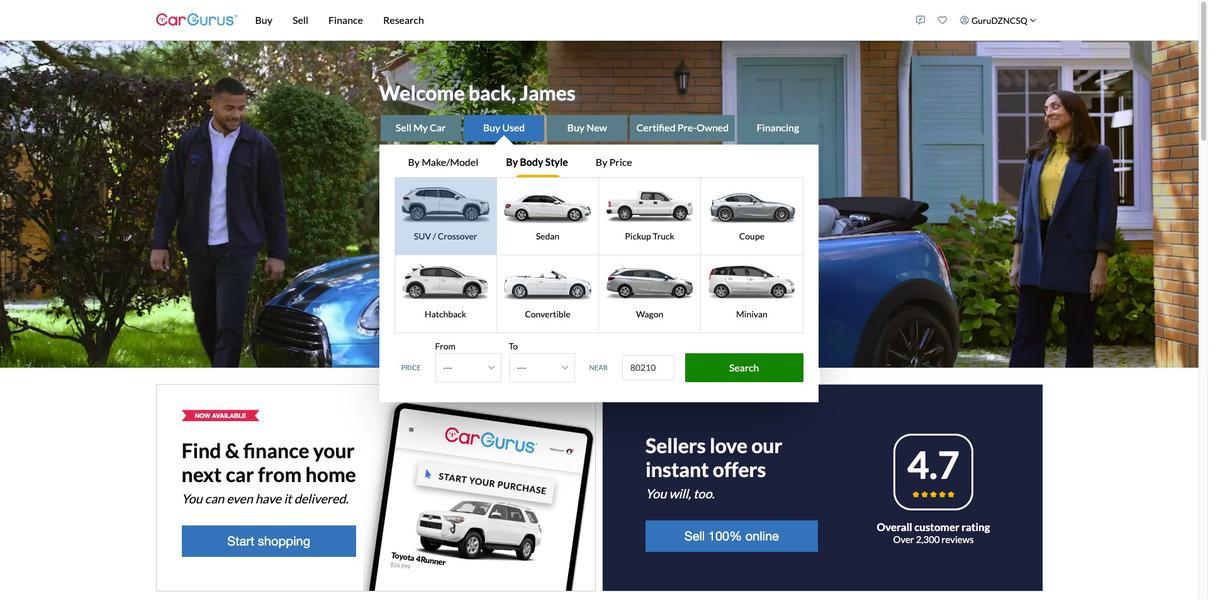 Task type: locate. For each thing, give the bounding box(es) containing it.
hatchback option
[[395, 256, 497, 333]]

will,
[[669, 487, 691, 502]]

back,
[[469, 80, 516, 105]]

next
[[182, 463, 222, 487]]

by price
[[596, 156, 632, 168]]

convertible option
[[497, 256, 599, 333]]

sell left 100%
[[684, 529, 705, 544]]

sell inside popup button
[[293, 14, 308, 26]]

delivered.
[[294, 492, 348, 507]]

2 by from the left
[[506, 156, 518, 168]]

list box
[[395, 178, 803, 333]]

1 vertical spatial sell
[[396, 121, 411, 133]]

certified pre-owned
[[636, 121, 729, 133]]

shopping
[[258, 534, 310, 549]]

car
[[226, 463, 254, 487]]

minivan option
[[701, 256, 803, 333]]

available
[[212, 412, 246, 420]]

0 vertical spatial sell
[[293, 14, 308, 26]]

add a car review image
[[917, 16, 925, 25]]

0 horizontal spatial sell
[[293, 14, 308, 26]]

2 horizontal spatial buy
[[567, 121, 585, 133]]

you left the will,
[[646, 487, 667, 502]]

you inside find & finance your next car from home you can even have it delivered.
[[182, 492, 202, 507]]

0 horizontal spatial price
[[401, 364, 421, 372]]

find & finance your next car from home you can even have it delivered.
[[182, 439, 356, 507]]

to
[[509, 341, 518, 352]]

buy inside popup button
[[255, 14, 272, 26]]

1 horizontal spatial buy
[[483, 121, 500, 133]]

coupe
[[739, 231, 765, 242]]

buy for buy used
[[483, 121, 500, 133]]

2 horizontal spatial sell
[[684, 529, 705, 544]]

pickup
[[625, 231, 651, 242]]

from inside find & finance your next car from home you can even have it delivered.
[[258, 463, 302, 487]]

sell right buy popup button
[[293, 14, 308, 26]]

saved cars image
[[939, 16, 947, 25]]

buy for buy new
[[567, 121, 585, 133]]

by for by price
[[596, 156, 607, 168]]

price
[[609, 156, 632, 168], [401, 364, 421, 372]]

buy left used
[[483, 121, 500, 133]]

hatchback
[[425, 309, 466, 320]]

finance
[[243, 439, 309, 463]]

1 horizontal spatial from
[[435, 341, 456, 352]]

100%
[[708, 529, 742, 544]]

from up it
[[258, 463, 302, 487]]

sell left my
[[396, 121, 411, 133]]

wagon body style image
[[603, 256, 697, 309]]

rating
[[962, 521, 990, 534]]

overall customer rating over 2,300 reviews
[[877, 521, 990, 545]]

start
[[227, 534, 254, 549]]

buy left sell popup button
[[255, 14, 272, 26]]

1 vertical spatial price
[[401, 364, 421, 372]]

1 by from the left
[[408, 156, 420, 168]]

sell for sell my car
[[396, 121, 411, 133]]

0 horizontal spatial from
[[258, 463, 302, 487]]

pickup truck option
[[599, 178, 701, 256]]

owned
[[697, 121, 729, 133]]

online
[[746, 529, 779, 544]]

1 horizontal spatial by
[[506, 156, 518, 168]]

by down my
[[408, 156, 420, 168]]

you left the can
[[182, 492, 202, 507]]

buy left new
[[567, 121, 585, 133]]

/
[[433, 231, 436, 242]]

your
[[313, 439, 355, 463]]

make/model
[[422, 156, 478, 168]]

menu bar
[[238, 0, 910, 40]]

by down new
[[596, 156, 607, 168]]

chevron down image
[[1030, 17, 1036, 23]]

0 vertical spatial from
[[435, 341, 456, 352]]

start shopping button
[[182, 526, 356, 558]]

user icon image
[[961, 16, 969, 25]]

1 vertical spatial from
[[258, 463, 302, 487]]

finance
[[328, 14, 363, 26]]

from down 'hatchback'
[[435, 341, 456, 352]]

you
[[646, 487, 667, 502], [182, 492, 202, 507]]

2,300
[[916, 534, 940, 545]]

by for by body style
[[506, 156, 518, 168]]

1 horizontal spatial sell
[[396, 121, 411, 133]]

sell
[[293, 14, 308, 26], [396, 121, 411, 133], [684, 529, 705, 544]]

instant
[[646, 458, 709, 482]]

suv / crossover
[[414, 231, 477, 242]]

0 horizontal spatial you
[[182, 492, 202, 507]]

even
[[227, 492, 253, 507]]

coupe body style image
[[705, 178, 799, 231]]

convertible
[[525, 309, 570, 320]]

None submit
[[685, 354, 803, 383]]

used
[[502, 121, 525, 133]]

4.7
[[907, 443, 960, 488]]

love
[[710, 434, 748, 458]]

gurudzncsq menu
[[910, 3, 1043, 38]]

overall
[[877, 521, 912, 534]]

car
[[430, 121, 446, 133]]

2 horizontal spatial by
[[596, 156, 607, 168]]

2 vertical spatial sell
[[684, 529, 705, 544]]

sell inside button
[[684, 529, 705, 544]]

my
[[413, 121, 428, 133]]

1 horizontal spatial price
[[609, 156, 632, 168]]

buy
[[255, 14, 272, 26], [483, 121, 500, 133], [567, 121, 585, 133]]

0 horizontal spatial buy
[[255, 14, 272, 26]]

sell my car
[[396, 121, 446, 133]]

cargurus logo homepage link link
[[156, 2, 238, 38]]

by left body
[[506, 156, 518, 168]]

by
[[408, 156, 420, 168], [506, 156, 518, 168], [596, 156, 607, 168]]

from
[[435, 341, 456, 352], [258, 463, 302, 487]]

0 horizontal spatial by
[[408, 156, 420, 168]]

minivan
[[736, 309, 768, 320]]

you inside the sellers love our instant offers you will, too.
[[646, 487, 667, 502]]

3 by from the left
[[596, 156, 607, 168]]

too.
[[693, 487, 715, 502]]

pickup truck
[[625, 231, 675, 242]]

1 horizontal spatial you
[[646, 487, 667, 502]]

cargurus logo homepage link image
[[156, 2, 238, 38]]

sellers
[[646, 434, 706, 458]]



Task type: vqa. For each thing, say whether or not it's contained in the screenshot.
Bolt
no



Task type: describe. For each thing, give the bounding box(es) containing it.
it
[[284, 492, 292, 507]]

coupe option
[[701, 178, 803, 256]]

by for by make/model
[[408, 156, 420, 168]]

sedan option
[[497, 178, 599, 256]]

sell for sell 100% online
[[684, 529, 705, 544]]

find
[[182, 439, 221, 463]]

can
[[205, 492, 224, 507]]

research button
[[373, 0, 434, 40]]

research
[[383, 14, 424, 26]]

offers
[[713, 458, 766, 482]]

sedan body style image
[[501, 178, 595, 231]]

our
[[751, 434, 783, 458]]

suv
[[414, 231, 431, 242]]

customer
[[914, 521, 960, 534]]

financing
[[757, 121, 799, 133]]

sedan
[[536, 231, 559, 242]]

convertible body style image
[[501, 256, 595, 309]]

buy for buy
[[255, 14, 272, 26]]

by make/model
[[408, 156, 478, 168]]

style
[[545, 156, 568, 168]]

hatchback body style image
[[399, 256, 493, 309]]

pre-
[[678, 121, 697, 133]]

sellers love our instant offers you will, too.
[[646, 434, 783, 502]]

james
[[520, 80, 576, 105]]

gurudzncsq button
[[954, 3, 1043, 38]]

home
[[306, 463, 356, 487]]

buy used
[[483, 121, 525, 133]]

sell 100% online button
[[646, 521, 818, 553]]

crossover
[[438, 231, 477, 242]]

suv / crossover option
[[395, 178, 497, 256]]

Zip telephone field
[[622, 355, 674, 381]]

wagon option
[[599, 256, 701, 333]]

list box containing suv / crossover
[[395, 178, 803, 333]]

reviews
[[942, 534, 974, 545]]

suv / crossover body style image
[[399, 178, 493, 231]]

welcome
[[379, 80, 465, 105]]

0 vertical spatial price
[[609, 156, 632, 168]]

sell button
[[283, 0, 318, 40]]

buy button
[[245, 0, 283, 40]]

finance button
[[318, 0, 373, 40]]

start shopping
[[227, 534, 310, 549]]

truck
[[653, 231, 675, 242]]

welcome back, james
[[379, 80, 576, 105]]

now
[[195, 412, 210, 420]]

certified
[[636, 121, 676, 133]]

pickup truck body style image
[[603, 178, 697, 231]]

new
[[587, 121, 607, 133]]

menu bar containing buy
[[238, 0, 910, 40]]

sell 100% online
[[684, 529, 779, 544]]

minivan body style image
[[705, 256, 799, 309]]

buy new
[[567, 121, 607, 133]]

over
[[893, 534, 914, 545]]

near
[[589, 364, 608, 372]]

body
[[520, 156, 543, 168]]

&
[[225, 439, 240, 463]]

sell for sell
[[293, 14, 308, 26]]

by body style
[[506, 156, 568, 168]]

now available
[[195, 412, 246, 420]]

wagon
[[636, 309, 663, 320]]

have
[[255, 492, 281, 507]]

gurudzncsq
[[972, 15, 1028, 25]]



